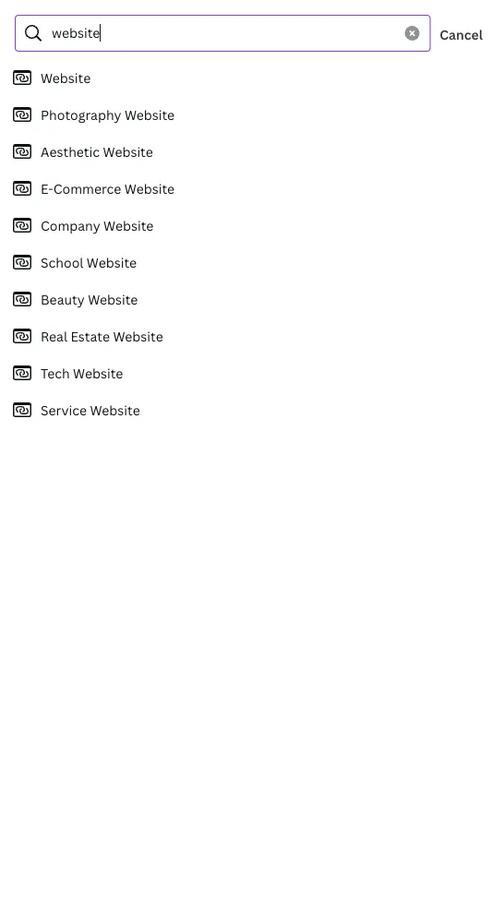 Task type: locate. For each thing, give the bounding box(es) containing it.
doc image
[[15, 396, 133, 485], [15, 396, 133, 485]]

beauty website link
[[0, 281, 492, 318]]

website for company website
[[103, 217, 154, 234]]

tech website link
[[0, 355, 492, 392]]

start decorating! link
[[22, 263, 158, 300]]

decorating!
[[71, 273, 144, 290]]

website
[[41, 69, 91, 86], [125, 106, 175, 123], [103, 143, 153, 160], [124, 180, 175, 197], [103, 217, 154, 234], [87, 253, 137, 271], [88, 290, 138, 308], [113, 327, 163, 345], [73, 364, 123, 382], [90, 401, 140, 419]]

aesthetic
[[41, 143, 100, 160]]

Search search field
[[52, 16, 394, 51]]

0 vertical spatial christmas
[[112, 156, 225, 186]]

estate
[[71, 327, 110, 345]]

print
[[429, 202, 464, 222]]

our
[[325, 202, 350, 222]]

website for photography website
[[125, 106, 175, 123]]

website inside 'link'
[[125, 106, 175, 123]]

e-commerce website link
[[0, 170, 492, 207]]

cancel button
[[431, 15, 492, 52]]

website for school website
[[87, 253, 137, 271]]

1 horizontal spatial christmas
[[353, 202, 425, 222]]

christmas right our
[[353, 202, 425, 222]]

photography website
[[41, 106, 175, 123]]

christmas up for
[[112, 156, 225, 186]]

recommended
[[22, 353, 117, 371]]

get
[[89, 202, 111, 222]]

inspire
[[97, 226, 145, 246]]

None search field
[[63, 11, 477, 48]]

website for aesthetic website
[[103, 143, 153, 160]]

e-commerce website
[[41, 180, 175, 197]]

1 vertical spatial christmas
[[353, 202, 425, 222]]

photography website link
[[0, 96, 492, 133]]

website for tech website
[[73, 364, 123, 382]]

christmas inside ready to get creative for the holidays? let our christmas print collection inspire your next design.
[[353, 202, 425, 222]]

creative
[[115, 202, 172, 222]]

commerce
[[53, 180, 121, 197]]

real
[[41, 327, 67, 345]]

christmas
[[112, 156, 225, 186], [353, 202, 425, 222]]

next
[[185, 226, 216, 246]]

ready
[[22, 202, 66, 222]]

aesthetic website link
[[0, 133, 492, 170]]



Task type: describe. For each thing, give the bounding box(es) containing it.
start
[[37, 273, 68, 290]]

beauty website
[[41, 290, 138, 308]]

school website
[[41, 253, 137, 271]]

school
[[41, 253, 84, 271]]

company website link
[[0, 207, 492, 244]]

0 horizontal spatial christmas
[[112, 156, 225, 186]]

tech website
[[41, 364, 123, 382]]

beauty
[[41, 290, 85, 308]]

recommended button
[[15, 344, 125, 380]]

photography
[[41, 106, 121, 123]]

school website link
[[0, 244, 492, 281]]

cancel
[[440, 25, 483, 43]]

20%
[[22, 156, 70, 186]]

ready to get creative for the holidays? let our christmas print collection inspire your next design.
[[22, 202, 464, 246]]

website link
[[0, 59, 492, 96]]

let
[[299, 202, 322, 222]]

service website link
[[0, 392, 492, 428]]

your
[[149, 226, 181, 246]]

service
[[41, 401, 87, 419]]

real estate website
[[41, 327, 163, 345]]

e-
[[41, 180, 53, 197]]

the
[[200, 202, 224, 222]]

aesthetic website
[[41, 143, 153, 160]]

collection
[[22, 226, 93, 246]]

for
[[176, 202, 197, 222]]

website for service website
[[90, 401, 140, 419]]

print!
[[230, 156, 290, 186]]

off
[[75, 156, 107, 186]]

start decorating!
[[37, 273, 144, 290]]

holidays?
[[228, 202, 295, 222]]

service website
[[41, 401, 140, 419]]

company
[[41, 217, 100, 234]]

real estate website link
[[0, 318, 492, 355]]

to
[[70, 202, 85, 222]]

company website
[[41, 217, 154, 234]]

design.
[[220, 226, 270, 246]]

tech
[[41, 364, 70, 382]]

20% off christmas print!
[[22, 156, 290, 186]]

website for beauty website
[[88, 290, 138, 308]]



Task type: vqa. For each thing, say whether or not it's contained in the screenshot.
, then
no



